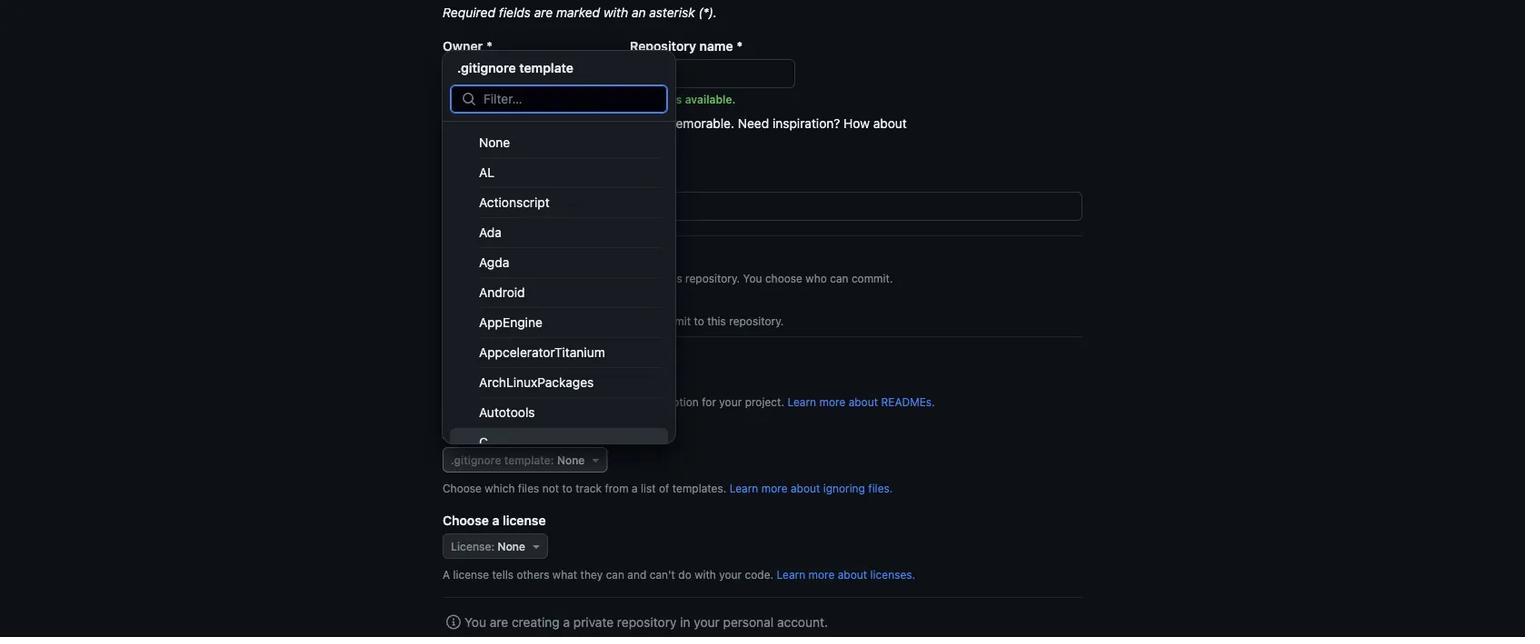 Task type: describe. For each thing, give the bounding box(es) containing it.
to inside private you choose who can see and commit to this repository.
[[694, 315, 705, 327]]

choose a license
[[443, 513, 546, 528]]

template for .gitignore template
[[519, 60, 574, 75]]

tells
[[492, 568, 514, 581]]

description
[[443, 171, 513, 186]]

add for add .gitignore
[[443, 426, 467, 441]]

can right they
[[606, 568, 625, 581]]

templates.
[[673, 482, 727, 495]]

personal
[[723, 615, 774, 630]]

description
[[641, 396, 699, 408]]

owner *
[[443, 38, 493, 53]]

code.
[[745, 568, 774, 581]]

triangle down image
[[587, 66, 601, 81]]

for
[[702, 396, 716, 408]]

track
[[576, 482, 602, 495]]

list
[[641, 482, 656, 495]]

inspiration?
[[773, 115, 841, 130]]

al
[[479, 165, 495, 180]]

see inside public anyone on the internet can see this repository. you choose who can commit.
[[643, 272, 661, 285]]

anyone
[[501, 272, 539, 285]]

0 vertical spatial are
[[534, 5, 553, 20]]

repository inside great repository names are short and memorable. need inspiration? how about special-computing-machine
[[479, 115, 538, 130]]

memorable.
[[665, 115, 735, 130]]

marked
[[557, 5, 600, 20]]

archlinuxpackages
[[479, 375, 594, 390]]

1 vertical spatial license
[[453, 568, 489, 581]]

can't
[[650, 568, 676, 581]]

choose inside public anyone on the internet can see this repository. you choose who can commit.
[[766, 272, 803, 285]]

short
[[606, 115, 636, 130]]

more inside add a readme file this is where you can write a long description for your project. learn more about readmes.
[[820, 396, 846, 408]]

a left list
[[632, 482, 638, 495]]

repo image
[[472, 257, 494, 278]]

on
[[542, 272, 555, 285]]

agda
[[479, 255, 509, 270]]

with:
[[589, 354, 620, 369]]

android
[[479, 285, 525, 300]]

of
[[659, 482, 670, 495]]

they
[[581, 568, 603, 581]]

commit.
[[852, 272, 893, 285]]

this inside private you choose who can see and commit to this repository.
[[708, 315, 726, 327]]

add a readme file this is where you can write a long description for your project. learn more about readmes.
[[465, 376, 935, 408]]

choose for choose a license
[[443, 513, 489, 528]]

triangle down image for choose a license
[[529, 539, 544, 554]]

autotools
[[479, 405, 535, 420]]

files
[[518, 482, 539, 495]]

can inside add a readme file this is where you can write a long description for your project. learn more about readmes.
[[557, 396, 575, 408]]

repository
[[630, 38, 697, 53]]

see inside private you choose who can see and commit to this repository.
[[610, 315, 628, 327]]

2 * from the left
[[737, 38, 743, 53]]

add .gitignore
[[443, 426, 529, 441]]

2 vertical spatial none
[[498, 540, 526, 553]]

1 vertical spatial .gitignore
[[471, 426, 529, 441]]

ignoring
[[824, 482, 866, 495]]

private
[[574, 615, 614, 630]]

where
[[501, 396, 532, 408]]

commit
[[653, 315, 691, 327]]

and inside great repository names are short and memorable. need inspiration? how about special-computing-machine
[[640, 115, 662, 130]]

need
[[738, 115, 769, 130]]

about left 'licenses.'
[[838, 568, 868, 581]]

a up license : none
[[492, 513, 500, 528]]

files.
[[869, 482, 893, 495]]

a
[[443, 568, 450, 581]]

1 vertical spatial learn
[[730, 482, 759, 495]]

public anyone on the internet can see this repository. you choose who can commit.
[[501, 253, 893, 285]]

choose inside private you choose who can see and commit to this repository.
[[523, 315, 561, 327]]

special-computing-machine button
[[443, 133, 617, 162]]

do
[[679, 568, 692, 581]]

internet
[[578, 272, 618, 285]]

learn more about ignoring files. link
[[730, 482, 893, 495]]

about inside great repository names are short and memorable. need inspiration? how about special-computing-machine
[[874, 115, 907, 130]]

.gitignore for .gitignore template : none
[[451, 454, 501, 466]]

account.
[[777, 615, 828, 630]]

private you choose who can see and commit to this repository.
[[501, 296, 784, 327]]

who inside public anyone on the internet can see this repository. you choose who can commit.
[[806, 272, 827, 285]]

choose for choose which files not to track from a list of templates. learn more about ignoring files.
[[443, 482, 482, 495]]

0 vertical spatial is
[[673, 93, 682, 105]]

rep1
[[645, 93, 670, 105]]

learn inside add a readme file this is where you can write a long description for your project. learn more about readmes.
[[788, 396, 817, 408]]

1 vertical spatial to
[[562, 482, 573, 495]]

the
[[558, 272, 575, 285]]

great
[[443, 115, 475, 130]]

private
[[501, 296, 544, 311]]

2 vertical spatial more
[[809, 568, 835, 581]]

initialize this repository with:
[[443, 354, 620, 369]]

you are creating a private repository in your personal account.
[[465, 615, 828, 630]]

this inside public anyone on the internet can see this repository. you choose who can commit.
[[664, 272, 683, 285]]

a left private
[[563, 615, 570, 630]]

about inside add a readme file this is where you can write a long description for your project. learn more about readmes.
[[849, 396, 878, 408]]

template for .gitignore template : none
[[504, 454, 551, 466]]

actionscript
[[479, 195, 550, 210]]

from
[[605, 482, 629, 495]]

machine
[[565, 140, 616, 155]]

2 vertical spatial repository
[[617, 615, 677, 630]]

can right internet on the top left of page
[[621, 272, 639, 285]]

required fields are marked with an asterisk (*).
[[443, 5, 717, 20]]

2 vertical spatial this
[[497, 354, 520, 369]]

which
[[485, 482, 515, 495]]

initialize
[[443, 354, 494, 369]]

Private radio
[[443, 305, 457, 320]]

1 * from the left
[[487, 38, 493, 53]]

learn more about readmes. link
[[788, 396, 935, 408]]



Task type: locate. For each thing, give the bounding box(es) containing it.
who
[[806, 272, 827, 285], [564, 315, 585, 327]]

0 vertical spatial to
[[694, 315, 705, 327]]

0 horizontal spatial see
[[610, 315, 628, 327]]

choose left which
[[443, 482, 482, 495]]

a license tells others what they can and can't do with your code. learn more about licenses.
[[443, 568, 916, 581]]

and inside private you choose who can see and commit to this repository.
[[631, 315, 650, 327]]

what
[[553, 568, 578, 581]]

0 vertical spatial who
[[806, 272, 827, 285]]

check circle fill image
[[630, 94, 641, 105]]

and
[[640, 115, 662, 130], [631, 315, 650, 327], [628, 568, 647, 581]]

.gitignore down autotools in the left of the page
[[471, 426, 529, 441]]

2 horizontal spatial are
[[584, 115, 602, 130]]

a up autotools in the left of the page
[[492, 376, 500, 391]]

repository name *
[[630, 38, 743, 53]]

(optional)
[[517, 173, 569, 185]]

1 horizontal spatial are
[[534, 5, 553, 20]]

rep1 is available.
[[645, 93, 736, 105]]

0 vertical spatial choose
[[443, 482, 482, 495]]

with
[[604, 5, 628, 20], [695, 568, 716, 581]]

repository up "computing-"
[[479, 115, 538, 130]]

0 vertical spatial repository.
[[686, 272, 740, 285]]

is inside add a readme file this is where you can write a long description for your project. learn more about readmes.
[[489, 396, 498, 408]]

see up with:
[[610, 315, 628, 327]]

.gitignore template : none
[[451, 454, 585, 466]]

choose up license
[[443, 513, 489, 528]]

add up this
[[465, 376, 489, 391]]

none up track at the bottom of the page
[[557, 454, 585, 466]]

license
[[503, 513, 546, 528], [453, 568, 489, 581]]

a left long
[[607, 396, 613, 408]]

about left readmes.
[[849, 396, 878, 408]]

triangle down image
[[589, 453, 603, 467], [529, 539, 544, 554]]

2 vertical spatial you
[[465, 615, 486, 630]]

and left can't
[[628, 568, 647, 581]]

1 vertical spatial triangle down image
[[529, 539, 544, 554]]

readme
[[503, 376, 556, 391]]

are
[[534, 5, 553, 20], [584, 115, 602, 130], [490, 615, 508, 630]]

license down files
[[503, 513, 546, 528]]

0 vertical spatial add
[[465, 376, 489, 391]]

1 vertical spatial who
[[564, 315, 585, 327]]

johnsmith43233 button
[[443, 59, 609, 88]]

with left an
[[604, 5, 628, 20]]

choose left commit.
[[766, 272, 803, 285]]

see
[[643, 272, 661, 285], [610, 315, 628, 327]]

repository left in
[[617, 615, 677, 630]]

computing-
[[493, 140, 565, 155]]

triangle down image up track at the bottom of the page
[[589, 453, 603, 467]]

more right project. at the bottom of page
[[820, 396, 846, 408]]

.gitignore down owner *
[[457, 60, 516, 75]]

0 vertical spatial you
[[743, 272, 762, 285]]

Add a README file checkbox
[[443, 376, 457, 391]]

1 horizontal spatial triangle down image
[[589, 453, 603, 467]]

1 horizontal spatial *
[[737, 38, 743, 53]]

0 vertical spatial more
[[820, 396, 846, 408]]

1 vertical spatial and
[[631, 315, 650, 327]]

your left code.
[[719, 568, 742, 581]]

1 horizontal spatial to
[[694, 315, 705, 327]]

1 horizontal spatial with
[[695, 568, 716, 581]]

an
[[632, 5, 646, 20]]

1 vertical spatial your
[[719, 568, 742, 581]]

2 horizontal spatial you
[[743, 272, 762, 285]]

c option
[[450, 428, 668, 457]]

are left creating
[[490, 615, 508, 630]]

0 vertical spatial with
[[604, 5, 628, 20]]

1 choose from the top
[[443, 482, 482, 495]]

appceleratortitanium
[[479, 345, 605, 360]]

repository.
[[686, 272, 740, 285], [729, 315, 784, 327]]

0 horizontal spatial triangle down image
[[529, 539, 544, 554]]

1 vertical spatial repository
[[523, 354, 586, 369]]

None text field
[[444, 193, 1082, 220]]

0 horizontal spatial are
[[490, 615, 508, 630]]

you
[[743, 272, 762, 285], [501, 315, 520, 327], [465, 615, 486, 630]]

0 horizontal spatial this
[[497, 354, 520, 369]]

write
[[578, 396, 604, 408]]

available.
[[685, 93, 736, 105]]

1 horizontal spatial license
[[503, 513, 546, 528]]

1 vertical spatial choose
[[443, 513, 489, 528]]

about right how
[[874, 115, 907, 130]]

your inside add a readme file this is where you can write a long description for your project. learn more about readmes.
[[720, 396, 742, 408]]

0 vertical spatial :
[[551, 454, 554, 466]]

to right the not
[[562, 482, 573, 495]]

and down the rep1
[[640, 115, 662, 130]]

is right this
[[489, 396, 498, 408]]

1 vertical spatial is
[[489, 396, 498, 408]]

more up account.
[[809, 568, 835, 581]]

asterisk
[[650, 5, 695, 20]]

more
[[820, 396, 846, 408], [762, 482, 788, 495], [809, 568, 835, 581]]

2 choose from the top
[[443, 513, 489, 528]]

about
[[874, 115, 907, 130], [849, 396, 878, 408], [791, 482, 820, 495], [838, 568, 868, 581]]

0 vertical spatial choose
[[766, 272, 803, 285]]

none up al
[[479, 135, 510, 150]]

name
[[700, 38, 733, 53]]

Repository text field
[[631, 60, 795, 87]]

(*).
[[699, 5, 717, 20]]

your right for
[[720, 396, 742, 408]]

this
[[465, 396, 486, 408]]

file
[[559, 376, 578, 391]]

can inside private you choose who can see and commit to this repository.
[[588, 315, 606, 327]]

learn right code.
[[777, 568, 806, 581]]

special-
[[444, 140, 493, 155]]

template
[[519, 60, 574, 75], [504, 454, 551, 466]]

Template filter text field
[[484, 85, 667, 113]]

triangle down image for add .gitignore
[[589, 453, 603, 467]]

1 horizontal spatial see
[[643, 272, 661, 285]]

1 vertical spatial more
[[762, 482, 788, 495]]

1 vertical spatial you
[[501, 315, 520, 327]]

this right commit
[[708, 315, 726, 327]]

repository. down public anyone on the internet can see this repository. you choose who can commit.
[[729, 315, 784, 327]]

owner
[[443, 38, 483, 53]]

add left c
[[443, 426, 467, 441]]

* right name
[[737, 38, 743, 53]]

0 horizontal spatial :
[[492, 540, 495, 553]]

0 horizontal spatial with
[[604, 5, 628, 20]]

c
[[479, 435, 488, 450]]

can up with:
[[588, 315, 606, 327]]

others
[[517, 568, 550, 581]]

0 vertical spatial learn
[[788, 396, 817, 408]]

to right commit
[[694, 315, 705, 327]]

great repository names are short and memorable. need inspiration? how about special-computing-machine
[[443, 115, 911, 155]]

.gitignore down c
[[451, 454, 501, 466]]

choose which files not to track from a list of templates. learn more about ignoring files.
[[443, 482, 893, 495]]

with right do
[[695, 568, 716, 581]]

0 vertical spatial .gitignore
[[457, 60, 516, 75]]

who down the
[[564, 315, 585, 327]]

repository. inside public anyone on the internet can see this repository. you choose who can commit.
[[686, 272, 740, 285]]

template up files
[[504, 454, 551, 466]]

2 vertical spatial learn
[[777, 568, 806, 581]]

0 vertical spatial template
[[519, 60, 574, 75]]

repository. inside private you choose who can see and commit to this repository.
[[729, 315, 784, 327]]

ada
[[479, 225, 502, 240]]

1 vertical spatial see
[[610, 315, 628, 327]]

names
[[542, 115, 580, 130]]

*
[[487, 38, 493, 53], [737, 38, 743, 53]]

0 vertical spatial see
[[643, 272, 661, 285]]

1 vertical spatial choose
[[523, 315, 561, 327]]

1 vertical spatial are
[[584, 115, 602, 130]]

0 vertical spatial none
[[479, 135, 510, 150]]

more left ignoring
[[762, 482, 788, 495]]

template up template filter text box
[[519, 60, 574, 75]]

fields
[[499, 5, 531, 20]]

1 horizontal spatial who
[[806, 272, 827, 285]]

1 vertical spatial :
[[492, 540, 495, 553]]

0 vertical spatial repository
[[479, 115, 538, 130]]

triangle down image up others
[[529, 539, 544, 554]]

0 vertical spatial your
[[720, 396, 742, 408]]

license : none
[[451, 540, 526, 553]]

who inside private you choose who can see and commit to this repository.
[[564, 315, 585, 327]]

creating
[[512, 615, 560, 630]]

long
[[616, 396, 638, 408]]

0 horizontal spatial to
[[562, 482, 573, 495]]

is right the rep1
[[673, 93, 682, 105]]

learn right project. at the bottom of page
[[788, 396, 817, 408]]

.gitignore template
[[457, 60, 574, 75]]

choose down private
[[523, 315, 561, 327]]

this
[[664, 272, 683, 285], [708, 315, 726, 327], [497, 354, 520, 369]]

: up the not
[[551, 454, 554, 466]]

you
[[535, 396, 554, 408]]

description (optional)
[[443, 171, 569, 186]]

0 vertical spatial triangle down image
[[589, 453, 603, 467]]

are up machine
[[584, 115, 602, 130]]

about left ignoring
[[791, 482, 820, 495]]

2 vertical spatial your
[[694, 615, 720, 630]]

0 horizontal spatial choose
[[523, 315, 561, 327]]

none up tells
[[498, 540, 526, 553]]

you inside public anyone on the internet can see this repository. you choose who can commit.
[[743, 272, 762, 285]]

add for add a readme file this is where you can write a long description for your project. learn more about readmes.
[[465, 376, 489, 391]]

2 horizontal spatial this
[[708, 315, 726, 327]]

your right in
[[694, 615, 720, 630]]

0 horizontal spatial is
[[489, 396, 498, 408]]

0 horizontal spatial *
[[487, 38, 493, 53]]

0 horizontal spatial who
[[564, 315, 585, 327]]

license
[[451, 540, 492, 553]]

are inside great repository names are short and memorable. need inspiration? how about special-computing-machine
[[584, 115, 602, 130]]

: down choose a license
[[492, 540, 495, 553]]

learn more about licenses. link
[[777, 568, 916, 581]]

0 vertical spatial this
[[664, 272, 683, 285]]

can down file
[[557, 396, 575, 408]]

0 vertical spatial license
[[503, 513, 546, 528]]

:
[[551, 454, 554, 466], [492, 540, 495, 553]]

1 vertical spatial this
[[708, 315, 726, 327]]

and left commit
[[631, 315, 650, 327]]

1 horizontal spatial you
[[501, 315, 520, 327]]

2 vertical spatial .gitignore
[[451, 454, 501, 466]]

/
[[617, 59, 623, 85]]

public
[[501, 253, 539, 268]]

2 vertical spatial are
[[490, 615, 508, 630]]

1 horizontal spatial is
[[673, 93, 682, 105]]

this up commit
[[664, 272, 683, 285]]

0 horizontal spatial you
[[465, 615, 486, 630]]

repository. up commit
[[686, 272, 740, 285]]

is
[[673, 93, 682, 105], [489, 396, 498, 408]]

johnsmith43233
[[480, 66, 579, 81]]

can left commit.
[[830, 272, 849, 285]]

1 vertical spatial template
[[504, 454, 551, 466]]

none
[[479, 135, 510, 150], [557, 454, 585, 466], [498, 540, 526, 553]]

project.
[[745, 396, 785, 408]]

in
[[680, 615, 691, 630]]

search image
[[462, 92, 476, 106]]

choose
[[443, 482, 482, 495], [443, 513, 489, 528]]

0 vertical spatial and
[[640, 115, 662, 130]]

* right owner
[[487, 38, 493, 53]]

required
[[443, 5, 496, 20]]

this up readme at the left of page
[[497, 354, 520, 369]]

1 vertical spatial none
[[557, 454, 585, 466]]

are right the fields
[[534, 5, 553, 20]]

0 horizontal spatial license
[[453, 568, 489, 581]]

1 horizontal spatial choose
[[766, 272, 803, 285]]

see up private you choose who can see and commit to this repository.
[[643, 272, 661, 285]]

1 horizontal spatial :
[[551, 454, 554, 466]]

repository up file
[[523, 354, 586, 369]]

appengine
[[479, 315, 543, 330]]

your
[[720, 396, 742, 408], [719, 568, 742, 581], [694, 615, 720, 630]]

add inside add a readme file this is where you can write a long description for your project. learn more about readmes.
[[465, 376, 489, 391]]

1 vertical spatial repository.
[[729, 315, 784, 327]]

2 vertical spatial and
[[628, 568, 647, 581]]

how
[[844, 115, 870, 130]]

who left commit.
[[806, 272, 827, 285]]

1 horizontal spatial this
[[664, 272, 683, 285]]

license right a
[[453, 568, 489, 581]]

lock image
[[472, 299, 494, 321]]

not
[[543, 482, 559, 495]]

sc 9kayk9 0 image
[[446, 615, 461, 630]]

you inside private you choose who can see and commit to this repository.
[[501, 315, 520, 327]]

1 vertical spatial add
[[443, 426, 467, 441]]

learn right templates.
[[730, 482, 759, 495]]

Public radio
[[443, 262, 457, 277]]

1 vertical spatial with
[[695, 568, 716, 581]]

.gitignore for .gitignore template
[[457, 60, 516, 75]]

licenses.
[[871, 568, 916, 581]]



Task type: vqa. For each thing, say whether or not it's contained in the screenshot.
more in the THE ADD A README FILE THIS IS WHERE YOU CAN WRITE A LONG DESCRIPTION FOR YOUR PROJECT. LEARN MORE ABOUT READMES.
yes



